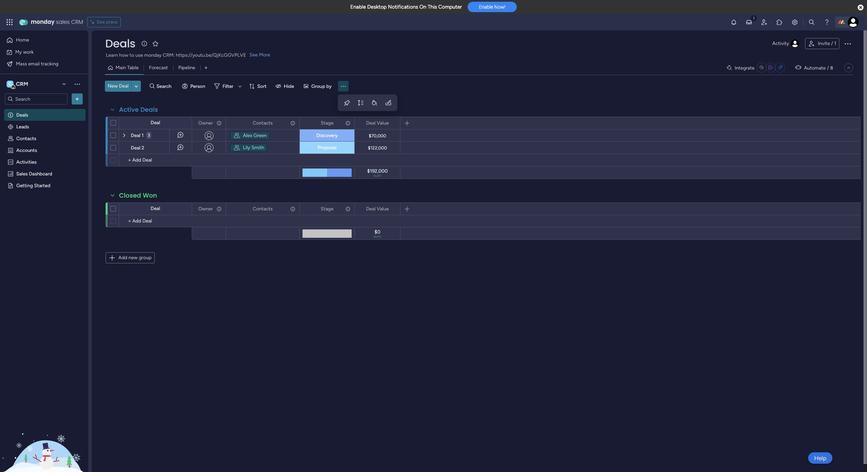 Task type: locate. For each thing, give the bounding box(es) containing it.
alex green
[[243, 133, 267, 139]]

my work
[[15, 49, 34, 55]]

sales
[[56, 18, 70, 26]]

0 horizontal spatial options image
[[216, 203, 221, 215]]

1 stage from the top
[[321, 120, 334, 126]]

0 horizontal spatial crm
[[16, 81, 28, 87]]

2 stage from the top
[[321, 206, 334, 212]]

1 owner from the top
[[199, 120, 213, 126]]

person button
[[179, 81, 210, 92]]

1 horizontal spatial /
[[832, 41, 834, 46]]

1 horizontal spatial deals
[[105, 36, 136, 51]]

1 horizontal spatial monday
[[144, 52, 162, 58]]

crm inside 'workspace selection' element
[[16, 81, 28, 87]]

Deal Value field
[[365, 119, 391, 127], [365, 205, 391, 213]]

show board description image
[[140, 40, 149, 47]]

0 vertical spatial contacts
[[253, 120, 273, 126]]

0 horizontal spatial /
[[828, 65, 830, 71]]

stage for first stage field from the bottom of the page
[[321, 206, 334, 212]]

2 sum from the top
[[374, 234, 382, 239]]

2 value from the top
[[377, 206, 389, 212]]

work
[[23, 49, 34, 55]]

contacts
[[253, 120, 273, 126], [16, 135, 36, 141], [253, 206, 273, 212]]

c
[[8, 81, 12, 87]]

list box
[[0, 108, 88, 285]]

enable for enable desktop notifications on this computer
[[351, 4, 366, 10]]

1 horizontal spatial options image
[[290, 203, 295, 215]]

arrow down image
[[236, 82, 244, 90]]

0 vertical spatial see
[[97, 19, 105, 25]]

1 vertical spatial stage field
[[319, 205, 336, 213]]

0 vertical spatial value
[[377, 120, 389, 126]]

options image
[[844, 39, 853, 48], [74, 96, 81, 103], [216, 117, 221, 129], [290, 117, 295, 129], [345, 117, 350, 129], [345, 203, 350, 215], [391, 203, 396, 215]]

3
[[148, 133, 150, 138]]

Search in workspace field
[[15, 95, 58, 103]]

0 vertical spatial contacts field
[[251, 119, 275, 127]]

sum
[[374, 173, 382, 178], [374, 234, 382, 239]]

column information image for first contacts field from the bottom
[[290, 206, 296, 212]]

1 horizontal spatial 1
[[835, 41, 837, 46]]

crm right sales
[[71, 18, 83, 26]]

list box containing deals
[[0, 108, 88, 285]]

dapulse close image
[[859, 4, 864, 11]]

1 stage field from the top
[[319, 119, 336, 127]]

/ right invite
[[832, 41, 834, 46]]

Closed Won field
[[117, 191, 159, 200]]

learn how to use monday crm: https://youtu.be/qjkcggvplve see more
[[106, 52, 271, 58]]

tracking
[[41, 61, 58, 67]]

1 vertical spatial owner field
[[197, 205, 215, 213]]

+ Add Deal text field
[[123, 156, 189, 165], [123, 217, 189, 226]]

more
[[259, 52, 271, 58]]

on
[[420, 4, 427, 10]]

column information image
[[217, 120, 222, 126], [290, 120, 296, 126], [217, 206, 222, 212], [290, 206, 296, 212], [345, 206, 351, 212]]

lily smith
[[243, 145, 264, 151]]

1 vertical spatial deal value field
[[365, 205, 391, 213]]

forecast button
[[144, 62, 173, 73]]

hide button
[[273, 81, 299, 92]]

Contacts field
[[251, 119, 275, 127], [251, 205, 275, 213]]

deal up $0
[[366, 206, 376, 212]]

now!
[[495, 4, 506, 10]]

enable inside button
[[479, 4, 494, 10]]

enable left desktop
[[351, 4, 366, 10]]

1 right invite
[[835, 41, 837, 46]]

crm:
[[163, 52, 175, 58]]

Deals field
[[104, 36, 137, 51]]

0 vertical spatial /
[[832, 41, 834, 46]]

value up $70,000
[[377, 120, 389, 126]]

1 image
[[752, 14, 758, 22]]

lottie animation element
[[0, 403, 88, 473]]

deals
[[105, 36, 136, 51], [141, 105, 158, 114], [16, 112, 28, 118]]

column information image for 1st the owner field from the bottom
[[217, 206, 222, 212]]

0 vertical spatial crm
[[71, 18, 83, 26]]

0 vertical spatial owner
[[199, 120, 213, 126]]

0 vertical spatial deal value
[[366, 120, 389, 126]]

deal value up $0
[[366, 206, 389, 212]]

see plans
[[97, 19, 118, 25]]

1 vertical spatial deal value
[[366, 206, 389, 212]]

2 horizontal spatial deals
[[141, 105, 158, 114]]

option
[[0, 109, 88, 110]]

2 owner field from the top
[[197, 205, 215, 213]]

/
[[832, 41, 834, 46], [828, 65, 830, 71]]

lottie animation image
[[0, 403, 88, 473]]

1 left 3 button
[[142, 133, 144, 139]]

value up $0
[[377, 206, 389, 212]]

to
[[130, 52, 134, 58]]

+ add deal text field down 2
[[123, 156, 189, 165]]

crm
[[71, 18, 83, 26], [16, 81, 28, 87]]

2 horizontal spatial options image
[[391, 117, 396, 129]]

started
[[34, 183, 50, 188]]

1 value from the top
[[377, 120, 389, 126]]

how
[[119, 52, 128, 58]]

1 horizontal spatial enable
[[479, 4, 494, 10]]

2 + add deal text field from the top
[[123, 217, 189, 226]]

monday down add to favorites image
[[144, 52, 162, 58]]

Owner field
[[197, 119, 215, 127], [197, 205, 215, 213]]

monday up home button
[[31, 18, 55, 26]]

deal
[[119, 83, 129, 89], [151, 120, 160, 126], [366, 120, 376, 126], [131, 133, 140, 139], [131, 145, 140, 151], [151, 206, 160, 212], [366, 206, 376, 212]]

enable left now!
[[479, 4, 494, 10]]

value for 2nd the deal value field from the bottom
[[377, 120, 389, 126]]

see
[[97, 19, 105, 25], [250, 52, 258, 58]]

0 horizontal spatial see
[[97, 19, 105, 25]]

main table button
[[105, 62, 144, 73]]

1 vertical spatial owner
[[199, 206, 213, 212]]

see left "more"
[[250, 52, 258, 58]]

crm right workspace image
[[16, 81, 28, 87]]

0 horizontal spatial deals
[[16, 112, 28, 118]]

1 vertical spatial monday
[[144, 52, 162, 58]]

invite
[[819, 41, 831, 46]]

1 vertical spatial value
[[377, 206, 389, 212]]

1 sum from the top
[[374, 173, 382, 178]]

sort
[[258, 83, 267, 89]]

2
[[142, 145, 144, 151]]

see left plans
[[97, 19, 105, 25]]

help image
[[824, 19, 831, 26]]

0 vertical spatial stage field
[[319, 119, 336, 127]]

deals up leads
[[16, 112, 28, 118]]

1 vertical spatial crm
[[16, 81, 28, 87]]

0 vertical spatial 1
[[835, 41, 837, 46]]

deal value up $70,000
[[366, 120, 389, 126]]

0 horizontal spatial 1
[[142, 133, 144, 139]]

1 + add deal text field from the top
[[123, 156, 189, 165]]

alex
[[243, 133, 253, 139]]

enable for enable now!
[[479, 4, 494, 10]]

options image
[[391, 117, 396, 129], [216, 203, 221, 215], [290, 203, 295, 215]]

green
[[254, 133, 267, 139]]

2 deal value from the top
[[366, 206, 389, 212]]

deal down won
[[151, 206, 160, 212]]

2 vertical spatial contacts
[[253, 206, 273, 212]]

options image for owner
[[216, 203, 221, 215]]

1 vertical spatial see
[[250, 52, 258, 58]]

owner
[[199, 120, 213, 126], [199, 206, 213, 212]]

my
[[15, 49, 22, 55]]

$192,000 sum
[[368, 168, 388, 178]]

smith
[[252, 145, 264, 151]]

inbox image
[[746, 19, 753, 26]]

0 horizontal spatial enable
[[351, 4, 366, 10]]

Stage field
[[319, 119, 336, 127], [319, 205, 336, 213]]

1 vertical spatial + add deal text field
[[123, 217, 189, 226]]

enable now! button
[[468, 2, 517, 12]]

stage
[[321, 120, 334, 126], [321, 206, 334, 212]]

filter button
[[212, 81, 244, 92]]

enable desktop notifications on this computer
[[351, 4, 462, 10]]

1 vertical spatial /
[[828, 65, 830, 71]]

deal up 3 button
[[151, 120, 160, 126]]

new deal button
[[105, 81, 131, 92]]

monday
[[31, 18, 55, 26], [144, 52, 162, 58]]

deal right new
[[119, 83, 129, 89]]

deal value field up $70,000
[[365, 119, 391, 127]]

0 horizontal spatial monday
[[31, 18, 55, 26]]

1 vertical spatial sum
[[374, 234, 382, 239]]

select product image
[[6, 19, 13, 26]]

1 vertical spatial contacts field
[[251, 205, 275, 213]]

pipeline
[[178, 65, 195, 71]]

1 inside invite / 1 button
[[835, 41, 837, 46]]

Active Deals field
[[117, 105, 160, 114]]

group by button
[[301, 81, 336, 92]]

/ left 8
[[828, 65, 830, 71]]

see more link
[[249, 52, 271, 59]]

sum inside '$192,000 sum'
[[374, 173, 382, 178]]

1 vertical spatial stage
[[321, 206, 334, 212]]

home
[[16, 37, 29, 43]]

0 vertical spatial + add deal text field
[[123, 156, 189, 165]]

0 vertical spatial stage
[[321, 120, 334, 126]]

1 deal value from the top
[[366, 120, 389, 126]]

1 horizontal spatial see
[[250, 52, 258, 58]]

/ inside button
[[832, 41, 834, 46]]

deal value field up $0
[[365, 205, 391, 213]]

stage for 1st stage field
[[321, 120, 334, 126]]

0 vertical spatial sum
[[374, 173, 382, 178]]

home button
[[4, 35, 74, 46]]

christina overa image
[[849, 17, 860, 28]]

mass email tracking button
[[4, 58, 74, 69]]

value for first the deal value field from the bottom
[[377, 206, 389, 212]]

deal value
[[366, 120, 389, 126], [366, 206, 389, 212]]

my work button
[[4, 47, 74, 58]]

alex green element
[[230, 132, 270, 140]]

1
[[835, 41, 837, 46], [142, 133, 144, 139]]

0 vertical spatial owner field
[[197, 119, 215, 127]]

deals up "how"
[[105, 36, 136, 51]]

add to favorites image
[[152, 40, 159, 47]]

notifications image
[[731, 19, 738, 26]]

public dashboard image
[[7, 170, 14, 177]]

column information image for first the owner field
[[217, 120, 222, 126]]

enable
[[351, 4, 366, 10], [479, 4, 494, 10]]

+ add deal text field down won
[[123, 217, 189, 226]]

deals right the active
[[141, 105, 158, 114]]

forecast
[[149, 65, 168, 71]]

value
[[377, 120, 389, 126], [377, 206, 389, 212]]

$0 sum
[[374, 229, 382, 239]]

0 vertical spatial deal value field
[[365, 119, 391, 127]]

deal left 2
[[131, 145, 140, 151]]

menu image
[[340, 83, 347, 90]]

deal up $70,000
[[366, 120, 376, 126]]

deal 1
[[131, 133, 144, 139]]



Task type: vqa. For each thing, say whether or not it's contained in the screenshot.
Column information image
yes



Task type: describe. For each thing, give the bounding box(es) containing it.
3 button
[[146, 129, 152, 142]]

active
[[119, 105, 139, 114]]

person
[[191, 83, 205, 89]]

1 deal value field from the top
[[365, 119, 391, 127]]

new
[[129, 255, 138, 261]]

public board image
[[7, 182, 14, 189]]

sales
[[16, 171, 28, 177]]

deals inside field
[[141, 105, 158, 114]]

new
[[108, 83, 118, 89]]

proposal
[[318, 145, 337, 151]]

computer
[[439, 4, 462, 10]]

sum for $0
[[374, 234, 382, 239]]

by
[[327, 83, 332, 89]]

plans
[[106, 19, 118, 25]]

group
[[312, 83, 325, 89]]

email
[[28, 61, 40, 67]]

integrate
[[735, 65, 755, 71]]

autopilot image
[[796, 63, 802, 72]]

help
[[815, 455, 827, 462]]

monday sales crm
[[31, 18, 83, 26]]

desktop
[[368, 4, 387, 10]]

options image for contacts
[[290, 203, 295, 215]]

accounts
[[16, 147, 37, 153]]

getting started
[[16, 183, 50, 188]]

deal value for 2nd the deal value field from the bottom
[[366, 120, 389, 126]]

notifications
[[388, 4, 419, 10]]

invite / 1 button
[[806, 38, 840, 49]]

1 vertical spatial contacts
[[16, 135, 36, 141]]

sum for $192,000
[[374, 173, 382, 178]]

automate / 8
[[805, 65, 834, 71]]

$0
[[375, 229, 381, 235]]

group
[[139, 255, 152, 261]]

Search field
[[155, 81, 176, 91]]

enable now!
[[479, 4, 506, 10]]

$122,000
[[368, 145, 387, 151]]

this
[[428, 4, 437, 10]]

hide
[[284, 83, 294, 89]]

active deals
[[119, 105, 158, 114]]

deal 2
[[131, 145, 144, 151]]

$70,000
[[369, 133, 387, 138]]

activity
[[773, 41, 790, 46]]

2 deal value field from the top
[[365, 205, 391, 213]]

svg image
[[234, 144, 240, 151]]

column information image
[[345, 120, 351, 126]]

1 contacts field from the top
[[251, 119, 275, 127]]

2 owner from the top
[[199, 206, 213, 212]]

1 horizontal spatial crm
[[71, 18, 83, 26]]

0 vertical spatial monday
[[31, 18, 55, 26]]

1 owner field from the top
[[197, 119, 215, 127]]

discovery
[[317, 133, 338, 139]]

lily
[[243, 145, 250, 151]]

see inside learn how to use monday crm: https://youtu.be/qjkcggvplve see more
[[250, 52, 258, 58]]

add new group
[[118, 255, 152, 261]]

deal value for first the deal value field from the bottom
[[366, 206, 389, 212]]

see inside button
[[97, 19, 105, 25]]

column information image for first stage field from the bottom of the page
[[345, 206, 351, 212]]

https://youtu.be/qjkcggvplve
[[176, 52, 246, 58]]

dashboard
[[29, 171, 52, 177]]

2 stage field from the top
[[319, 205, 336, 213]]

invite / 1
[[819, 41, 837, 46]]

v2 search image
[[150, 82, 155, 90]]

table
[[127, 65, 139, 71]]

main table
[[116, 65, 139, 71]]

mass email tracking
[[16, 61, 58, 67]]

learn
[[106, 52, 118, 58]]

activity button
[[770, 38, 803, 49]]

use
[[135, 52, 143, 58]]

won
[[143, 191, 157, 200]]

leads
[[16, 124, 29, 130]]

closed won
[[119, 191, 157, 200]]

help button
[[809, 453, 833, 464]]

mass
[[16, 61, 27, 67]]

monday inside learn how to use monday crm: https://youtu.be/qjkcggvplve see more
[[144, 52, 162, 58]]

group by
[[312, 83, 332, 89]]

deal up the deal 2
[[131, 133, 140, 139]]

add new group button
[[106, 253, 155, 264]]

sales dashboard
[[16, 171, 52, 177]]

workspace options image
[[74, 81, 81, 88]]

angle down image
[[135, 84, 138, 89]]

column information image for second contacts field from the bottom of the page
[[290, 120, 296, 126]]

automate
[[805, 65, 827, 71]]

collapse board header image
[[847, 65, 852, 71]]

invite members image
[[762, 19, 768, 26]]

workspace image
[[7, 80, 14, 88]]

sort button
[[246, 81, 271, 92]]

dapulse integrations image
[[727, 65, 733, 71]]

2 contacts field from the top
[[251, 205, 275, 213]]

emails settings image
[[792, 19, 799, 26]]

apps image
[[777, 19, 784, 26]]

getting
[[16, 183, 33, 188]]

new deal
[[108, 83, 129, 89]]

filter
[[223, 83, 234, 89]]

closed
[[119, 191, 141, 200]]

svg image
[[234, 132, 240, 139]]

pipeline button
[[173, 62, 201, 73]]

$192,000
[[368, 168, 388, 174]]

main
[[116, 65, 126, 71]]

search everything image
[[809, 19, 816, 26]]

workspace selection element
[[7, 80, 29, 89]]

deal inside button
[[119, 83, 129, 89]]

/ for 1
[[832, 41, 834, 46]]

1 vertical spatial 1
[[142, 133, 144, 139]]

add view image
[[205, 65, 208, 71]]

lily smith element
[[230, 144, 268, 152]]

see plans button
[[87, 17, 121, 27]]

8
[[831, 65, 834, 71]]

/ for 8
[[828, 65, 830, 71]]

add
[[118, 255, 127, 261]]



